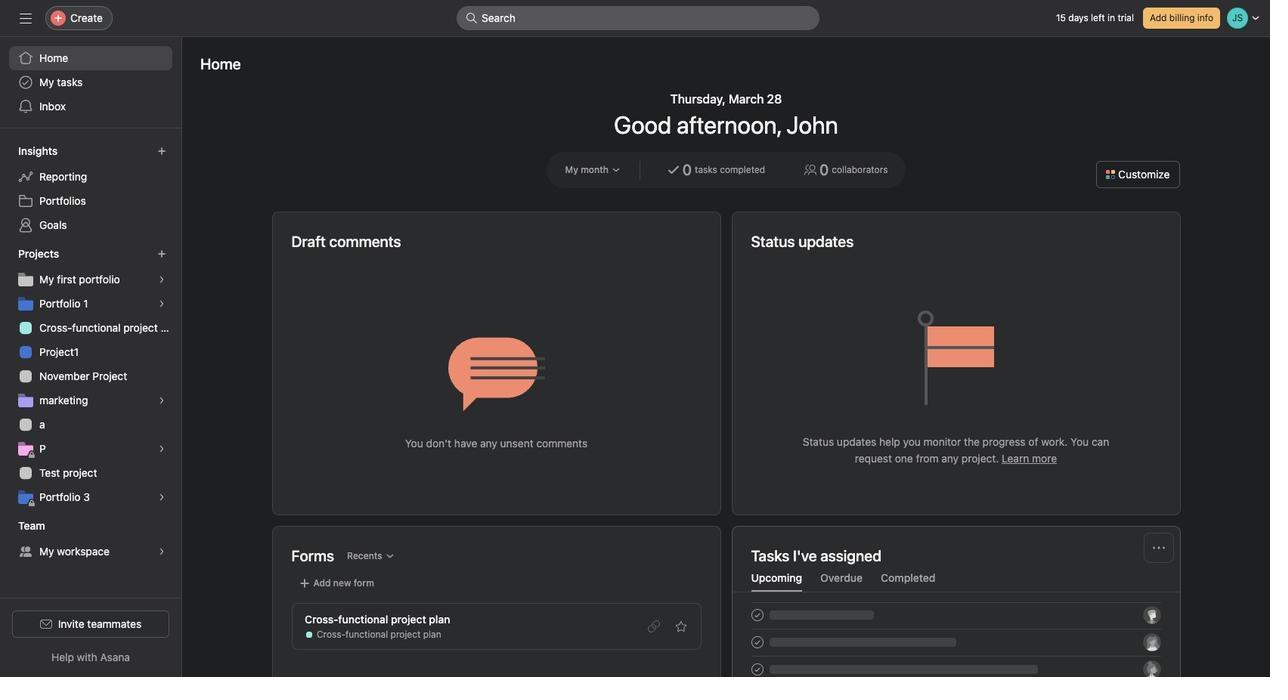 Task type: locate. For each thing, give the bounding box(es) containing it.
new project or portfolio image
[[157, 250, 166, 259]]

teams element
[[0, 513, 182, 567]]

global element
[[0, 37, 182, 128]]

actions image
[[1153, 542, 1165, 554]]

see details, my workspace image
[[157, 548, 166, 557]]

copy form link image
[[648, 621, 660, 633]]

see details, p image
[[157, 445, 166, 454]]

see details, portfolio 3 image
[[157, 493, 166, 502]]

projects element
[[0, 241, 182, 513]]

hide sidebar image
[[20, 12, 32, 24]]

list box
[[457, 6, 820, 30]]



Task type: describe. For each thing, give the bounding box(es) containing it.
see details, marketing image
[[157, 396, 166, 405]]

add to favorites image
[[675, 621, 687, 633]]

new insights image
[[157, 147, 166, 156]]

see details, portfolio 1 image
[[157, 300, 166, 309]]

prominent image
[[466, 12, 478, 24]]

insights element
[[0, 138, 182, 241]]

see details, my first portfolio image
[[157, 275, 166, 284]]



Task type: vqa. For each thing, say whether or not it's contained in the screenshot.
Add to favorites icon
yes



